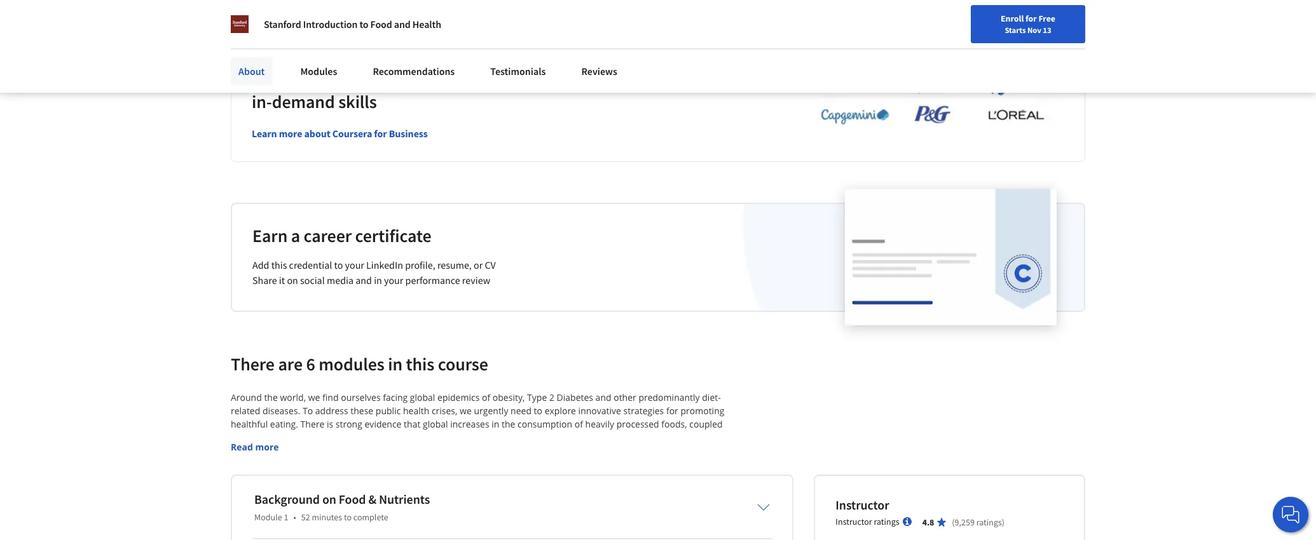Task type: vqa. For each thing, say whether or not it's contained in the screenshot.
GITHUB
no



Task type: locate. For each thing, give the bounding box(es) containing it.
1 horizontal spatial have
[[510, 432, 530, 444]]

way
[[703, 445, 720, 457]]

0 vertical spatial there
[[231, 353, 275, 376]]

starts
[[1005, 25, 1026, 35]]

course, down shifts
[[294, 445, 325, 457]]

practical up 'should' at the bottom left of page
[[231, 472, 266, 484]]

1 horizontal spatial your
[[384, 274, 403, 287]]

will left be on the left bottom
[[363, 445, 377, 457]]

are left the reviews 'link'
[[539, 67, 563, 90]]

in up facing
[[388, 353, 403, 376]]

coursera
[[333, 127, 372, 140]]

0 horizontal spatial it.
[[566, 472, 574, 484]]

lives.
[[301, 512, 322, 524]]

0 vertical spatial health
[[403, 405, 430, 417]]

the right by
[[588, 472, 602, 484]]

0 horizontal spatial ratings
[[874, 516, 900, 528]]

about down shift
[[318, 472, 343, 484]]

shifts
[[285, 432, 307, 444]]

2 vertical spatial need
[[343, 485, 364, 497]]

learners
[[327, 445, 361, 457], [683, 472, 717, 484]]

home
[[519, 498, 544, 511]]

it. left by
[[566, 472, 574, 484]]

in up foods
[[474, 472, 482, 484]]

1 vertical spatial it.
[[710, 485, 717, 497]]

to up media
[[334, 259, 343, 271]]

2 horizontal spatial need
[[582, 445, 603, 457]]

( 9,259 ratings )
[[952, 517, 1005, 528]]

0 vertical spatial about
[[304, 127, 331, 140]]

course, down the instead,
[[651, 472, 681, 484]]

1 vertical spatial need
[[582, 445, 603, 457]]

0 horizontal spatial they
[[231, 458, 249, 470]]

0 horizontal spatial health
[[403, 405, 430, 417]]

there down to
[[301, 418, 325, 430]]

add
[[253, 259, 269, 271]]

0 horizontal spatial course
[[288, 458, 316, 470]]

obesity,
[[493, 392, 525, 404]]

1 vertical spatial from
[[419, 458, 440, 470]]

0 vertical spatial instructor
[[836, 497, 890, 513]]

this down the move,
[[633, 472, 648, 484]]

1 horizontal spatial skills
[[540, 445, 559, 457]]

increases
[[450, 418, 489, 430]]

skills down contributed
[[540, 445, 559, 457]]

they down contributed
[[562, 445, 580, 457]]

ratings left 4.8
[[874, 516, 900, 528]]

instructor
[[836, 497, 890, 513], [836, 516, 872, 528]]

skills up coursera
[[338, 90, 377, 113]]

need down the real
[[343, 485, 364, 497]]

should
[[231, 485, 259, 497]]

on up the minutes
[[322, 491, 336, 507]]

your up media
[[345, 259, 364, 271]]

1 vertical spatial practical
[[231, 472, 266, 484]]

1 horizontal spatial are
[[539, 67, 563, 90]]

with
[[231, 432, 249, 444]]

1 horizontal spatial there
[[301, 418, 325, 430]]

strategies
[[624, 405, 664, 417]]

preventable,
[[648, 432, 700, 444]]

preparation
[[372, 432, 421, 444]]

need up 'nutrients' at the bottom left of page
[[582, 445, 603, 457]]

this up it
[[271, 259, 287, 271]]

a right earn
[[291, 224, 300, 247]]

addition,
[[231, 498, 267, 511]]

in down 'linkedin'
[[374, 274, 382, 287]]

there are 6 modules in this course
[[231, 353, 488, 376]]

2
[[549, 392, 555, 404]]

will left shift
[[319, 458, 332, 470]]

0 horizontal spatial food
[[363, 472, 382, 484]]

and right media
[[356, 274, 372, 287]]

are left 6
[[278, 353, 303, 376]]

0 horizontal spatial practical
[[231, 472, 266, 484]]

0 horizontal spatial need
[[343, 485, 364, 497]]

to left live
[[706, 498, 715, 511]]

more up eat.
[[255, 441, 279, 453]]

food left the health
[[371, 18, 392, 31]]

1 horizontal spatial food
[[434, 432, 453, 444]]

1 horizontal spatial from
[[419, 458, 440, 470]]

0 horizontal spatial course,
[[294, 445, 325, 457]]

instructor for instructor
[[836, 497, 890, 513]]

1 horizontal spatial in
[[720, 485, 728, 497]]

1 horizontal spatial need
[[511, 405, 532, 417]]

around
[[231, 392, 262, 404]]

13
[[1043, 25, 1052, 35]]

contributed
[[532, 432, 581, 444]]

the left the tools
[[284, 485, 297, 497]]

we up to
[[308, 392, 320, 404]]

1 vertical spatial there
[[301, 418, 325, 430]]

these
[[351, 405, 373, 417]]

1 horizontal spatial learners
[[683, 472, 717, 484]]

discussions up which
[[494, 458, 541, 470]]

1 vertical spatial discussions
[[268, 472, 316, 484]]

on inside add this credential to your linkedin profile, resume, or cv share it on social media and in your performance review
[[287, 274, 298, 287]]

2 horizontal spatial they
[[562, 445, 580, 457]]

of up urgently
[[482, 392, 491, 404]]

0 vertical spatial food
[[371, 18, 392, 31]]

cooking,
[[546, 498, 580, 511]]

away down is
[[309, 432, 331, 444]]

1 vertical spatial more
[[255, 441, 279, 453]]

1 vertical spatial health
[[580, 485, 606, 497]]

1 vertical spatial food
[[339, 491, 366, 507]]

home,
[[481, 432, 508, 444]]

it. up live
[[710, 485, 717, 497]]

skills inside see how employees at top companies are mastering in-demand skills
[[338, 90, 377, 113]]

learners down towards on the right of page
[[683, 472, 717, 484]]

compelling
[[341, 498, 387, 511]]

more for learn
[[279, 127, 302, 140]]

this
[[271, 259, 287, 271], [406, 353, 435, 376], [277, 445, 292, 457], [633, 472, 648, 484]]

0 horizontal spatial there
[[231, 353, 275, 376]]

about
[[239, 65, 265, 78]]

food up 'information'
[[434, 432, 453, 444]]

course right this
[[288, 458, 316, 470]]

which
[[485, 472, 509, 484]]

the
[[264, 392, 278, 404], [502, 418, 515, 430], [356, 432, 369, 444], [465, 432, 479, 444], [416, 445, 430, 457], [687, 445, 701, 457], [355, 458, 369, 470], [403, 472, 416, 484], [588, 472, 602, 484], [284, 485, 297, 497]]

global up crises,
[[410, 392, 435, 404]]

free
[[1039, 13, 1056, 24]]

0 horizontal spatial in
[[267, 445, 275, 457]]

1 vertical spatial course
[[288, 458, 316, 470]]

they up present
[[322, 485, 340, 497]]

that down which
[[488, 485, 505, 497]]

related
[[231, 405, 260, 417]]

1 vertical spatial in
[[720, 485, 728, 497]]

1 vertical spatial your
[[345, 259, 364, 271]]

in up 'information'
[[455, 432, 463, 444]]

on inside "background on food & nutrients module 1 • 52 minutes to complete"
[[322, 491, 336, 507]]

promoting
[[681, 405, 725, 417]]

global down crises,
[[423, 418, 448, 430]]

in up live
[[720, 485, 728, 497]]

about up "consume"
[[544, 458, 568, 470]]

0 horizontal spatial food
[[339, 491, 366, 507]]

1 vertical spatial have
[[261, 485, 281, 497]]

by
[[576, 472, 586, 484]]

to right the minutes
[[344, 512, 352, 523]]

minutes
[[312, 512, 342, 523]]

ratings right 9,259
[[977, 517, 1002, 528]]

0 vertical spatial more
[[279, 127, 302, 140]]

0 vertical spatial it.
[[566, 472, 574, 484]]

will up •
[[284, 498, 298, 511]]

0 horizontal spatial away
[[309, 432, 331, 444]]

1 horizontal spatial course,
[[651, 472, 681, 484]]

nutrients
[[570, 458, 608, 470]]

and left the health
[[394, 18, 411, 31]]

1 vertical spatial skills
[[540, 445, 559, 457]]

optimizing
[[642, 445, 685, 457]]

see
[[252, 67, 279, 90]]

to down foods
[[479, 498, 487, 511]]

need down the obesity,
[[511, 405, 532, 417]]

0 horizontal spatial skills
[[338, 90, 377, 113]]

support
[[523, 485, 556, 497]]

learn
[[252, 127, 277, 140]]

1 horizontal spatial practical
[[502, 445, 537, 457]]

disease.
[[231, 445, 264, 457]]

0 vertical spatial global
[[410, 392, 435, 404]]

present
[[300, 498, 332, 511]]

0 vertical spatial in
[[267, 445, 275, 457]]

0 horizontal spatial that
[[404, 418, 421, 430]]

0 vertical spatial away
[[309, 432, 331, 444]]

food down focus on the bottom of page
[[363, 472, 382, 484]]

reductionist
[[442, 458, 491, 470]]

from up environment
[[419, 458, 440, 470]]

discussions down this
[[268, 472, 316, 484]]

0 horizontal spatial on
[[287, 274, 298, 287]]

1 horizontal spatial on
[[322, 491, 336, 507]]

None search field
[[181, 8, 487, 33]]

0 horizontal spatial have
[[261, 485, 281, 497]]

0 vertical spatial are
[[539, 67, 563, 90]]

we
[[308, 392, 320, 404], [460, 405, 472, 417], [511, 472, 523, 484], [270, 498, 282, 511]]

of left heavily
[[575, 418, 583, 430]]

about down demand on the left top
[[304, 127, 331, 140]]

0 horizontal spatial discussions
[[268, 472, 316, 484]]

a up the minutes
[[334, 498, 339, 511]]

they down disease.
[[231, 458, 249, 470]]

address
[[315, 405, 348, 417]]

1 horizontal spatial ratings
[[977, 517, 1002, 528]]

1 vertical spatial away
[[396, 458, 417, 470]]

1 vertical spatial on
[[322, 491, 336, 507]]

1 vertical spatial learners
[[683, 472, 717, 484]]

0 horizontal spatial your
[[345, 259, 364, 271]]

0 vertical spatial food
[[434, 432, 453, 444]]

2 instructor from the top
[[836, 516, 872, 528]]

more inside read more button
[[255, 441, 279, 453]]

around the world, we find ourselves facing global epidemics of obesity, type 2 diabetes and other predominantly diet- related diseases. to address these public health crises, we urgently need to explore innovative strategies for promoting healthful eating. there is strong evidence that global increases in the consumption of heavily processed foods, coupled with cultural shifts away from the preparation of food in the home, have contributed to high rates of preventable, chronic disease. in this course, learners will be given the information and practical skills they need to begin optimizing the way they eat. this course will shift the focus away from reductionist discussions about nutrients and move, instead, towards practical discussions about real food and the environment in which we consume it. by the end of this course, learners should have the tools they need to distinguish between foods that will support their health and those that threaten it. in addition, we will present a compelling rationale for a return to simple home cooking, an integral part of our efforts to live longer, healthier lives.
[[231, 392, 736, 524]]

the down increases
[[465, 432, 479, 444]]

0 vertical spatial course,
[[294, 445, 325, 457]]

nov
[[1028, 25, 1042, 35]]

more right learn
[[279, 127, 302, 140]]

your right find
[[982, 15, 999, 26]]

tools
[[300, 485, 320, 497]]

0 vertical spatial they
[[562, 445, 580, 457]]

0 vertical spatial learners
[[327, 445, 361, 457]]

0 vertical spatial skills
[[338, 90, 377, 113]]

1 horizontal spatial they
[[322, 485, 340, 497]]

complete
[[354, 512, 388, 523]]

a
[[291, 224, 300, 247], [334, 498, 339, 511], [443, 498, 448, 511]]

health up an
[[580, 485, 606, 497]]

to inside add this credential to your linkedin profile, resume, or cv share it on social media and in your performance review
[[334, 259, 343, 271]]

cv
[[485, 259, 496, 271]]

find your new career link
[[957, 13, 1050, 29]]

1 horizontal spatial course
[[438, 353, 488, 376]]

that up the our
[[652, 485, 669, 497]]

your down 'linkedin'
[[384, 274, 403, 287]]

employees
[[319, 67, 402, 90]]

is
[[327, 418, 333, 430]]

are inside see how employees at top companies are mastering in-demand skills
[[539, 67, 563, 90]]

instructor for instructor ratings
[[836, 516, 872, 528]]

your
[[982, 15, 999, 26], [345, 259, 364, 271], [384, 274, 403, 287]]

4.8
[[923, 517, 935, 528]]

1 vertical spatial global
[[423, 418, 448, 430]]

a down "between"
[[443, 498, 448, 511]]

course up epidemics
[[438, 353, 488, 376]]

more
[[279, 127, 302, 140], [255, 441, 279, 453]]

away down given
[[396, 458, 417, 470]]

nutrients
[[379, 491, 430, 507]]

coursera enterprise logos image
[[802, 77, 1056, 132]]

towards
[[691, 458, 725, 470]]

1 instructor from the top
[[836, 497, 890, 513]]

for up nov
[[1026, 13, 1037, 24]]

to
[[360, 18, 369, 31], [334, 259, 343, 271], [534, 405, 543, 417], [583, 432, 592, 444], [605, 445, 614, 457], [366, 485, 374, 497], [479, 498, 487, 511], [706, 498, 715, 511], [344, 512, 352, 523]]

0 horizontal spatial are
[[278, 353, 303, 376]]

from
[[333, 432, 353, 444], [419, 458, 440, 470]]

move,
[[629, 458, 654, 470]]

0 vertical spatial course
[[438, 353, 488, 376]]

explore
[[545, 405, 576, 417]]

earn a career certificate
[[253, 224, 432, 247]]

that up "preparation"
[[404, 418, 421, 430]]

stanford university image
[[231, 15, 249, 33]]

2 horizontal spatial your
[[982, 15, 999, 26]]

0 vertical spatial have
[[510, 432, 530, 444]]

1 vertical spatial instructor
[[836, 516, 872, 528]]

they
[[562, 445, 580, 457], [231, 458, 249, 470], [322, 485, 340, 497]]

ourselves
[[341, 392, 381, 404]]

this up facing
[[406, 353, 435, 376]]

at
[[405, 67, 420, 90]]

learners up shift
[[327, 445, 361, 457]]

2 vertical spatial your
[[384, 274, 403, 287]]

the right given
[[416, 445, 430, 457]]

consumption
[[518, 418, 573, 430]]

healthier
[[262, 512, 299, 524]]

0 horizontal spatial a
[[291, 224, 300, 247]]

practical
[[502, 445, 537, 457], [231, 472, 266, 484]]

in
[[267, 445, 275, 457], [720, 485, 728, 497]]

0 vertical spatial on
[[287, 274, 298, 287]]

distinguish
[[377, 485, 422, 497]]

practical down home,
[[502, 445, 537, 457]]

1 horizontal spatial discussions
[[494, 458, 541, 470]]

0 horizontal spatial from
[[333, 432, 353, 444]]



Task type: describe. For each thing, give the bounding box(es) containing it.
course inside around the world, we find ourselves facing global epidemics of obesity, type 2 diabetes and other predominantly diet- related diseases. to address these public health crises, we urgently need to explore innovative strategies for promoting healthful eating. there is strong evidence that global increases in the consumption of heavily processed foods, coupled with cultural shifts away from the preparation of food in the home, have contributed to high rates of preventable, chronic disease. in this course, learners will be given the information and practical skills they need to begin optimizing the way they eat. this course will shift the focus away from reductionist discussions about nutrients and move, instead, towards practical discussions about real food and the environment in which we consume it. by the end of this course, learners should have the tools they need to distinguish between foods that will support their health and those that threaten it. in addition, we will present a compelling rationale for a return to simple home cooking, an integral part of our efforts to live longer, healthier lives.
[[288, 458, 316, 470]]

shift
[[335, 458, 353, 470]]

2 vertical spatial about
[[318, 472, 343, 484]]

earn
[[253, 224, 288, 247]]

innovative
[[579, 405, 621, 417]]

facing
[[383, 392, 408, 404]]

and up distinguish
[[385, 472, 400, 484]]

foods
[[462, 485, 486, 497]]

review
[[462, 274, 490, 287]]

high
[[594, 432, 612, 444]]

for down "between"
[[429, 498, 441, 511]]

diabetes
[[557, 392, 593, 404]]

instead,
[[656, 458, 689, 470]]

1 horizontal spatial food
[[371, 18, 392, 31]]

0 vertical spatial discussions
[[494, 458, 541, 470]]

1 horizontal spatial a
[[334, 498, 339, 511]]

we up increases
[[460, 405, 472, 417]]

and down home,
[[484, 445, 500, 457]]

we right which
[[511, 472, 523, 484]]

business
[[389, 127, 428, 140]]

find your new career
[[964, 15, 1043, 26]]

the up distinguish
[[403, 472, 416, 484]]

0 horizontal spatial learners
[[327, 445, 361, 457]]

2 horizontal spatial that
[[652, 485, 669, 497]]

this
[[269, 458, 286, 470]]

and up innovative
[[596, 392, 612, 404]]

1 vertical spatial are
[[278, 353, 303, 376]]

read more button
[[231, 441, 279, 454]]

evidence
[[365, 418, 402, 430]]

the up diseases.
[[264, 392, 278, 404]]

coursera career certificate image
[[845, 189, 1057, 325]]

between
[[424, 485, 460, 497]]

to down high
[[605, 445, 614, 457]]

it
[[279, 274, 285, 287]]

•
[[293, 512, 296, 523]]

and inside add this credential to your linkedin profile, resume, or cv share it on social media and in your performance review
[[356, 274, 372, 287]]

demand
[[272, 90, 335, 113]]

return
[[450, 498, 477, 511]]

enroll
[[1001, 13, 1024, 24]]

the up home,
[[502, 418, 515, 430]]

career
[[304, 224, 352, 247]]

heavily
[[586, 418, 614, 430]]

predominantly
[[639, 392, 700, 404]]

see how employees at top companies are mastering in-demand skills
[[252, 67, 644, 113]]

will up simple
[[507, 485, 521, 497]]

food inside "background on food & nutrients module 1 • 52 minutes to complete"
[[339, 491, 366, 507]]

for left business
[[374, 127, 387, 140]]

1 horizontal spatial it.
[[710, 485, 717, 497]]

0 vertical spatial practical
[[502, 445, 537, 457]]

of right "preparation"
[[423, 432, 432, 444]]

to down the type
[[534, 405, 543, 417]]

of right end
[[623, 472, 631, 484]]

there inside around the world, we find ourselves facing global epidemics of obesity, type 2 diabetes and other predominantly diet- related diseases. to address these public health crises, we urgently need to explore innovative strategies for promoting healthful eating. there is strong evidence that global increases in the consumption of heavily processed foods, coupled with cultural shifts away from the preparation of food in the home, have contributed to high rates of preventable, chronic disease. in this course, learners will be given the information and practical skills they need to begin optimizing the way they eat. this course will shift the focus away from reductionist discussions about nutrients and move, instead, towards practical discussions about real food and the environment in which we consume it. by the end of this course, learners should have the tools they need to distinguish between foods that will support their health and those that threaten it. in addition, we will present a compelling rationale for a return to simple home cooking, an integral part of our efforts to live longer, healthier lives.
[[301, 418, 325, 430]]

urgently
[[474, 405, 508, 417]]

0 vertical spatial need
[[511, 405, 532, 417]]

instructor ratings
[[836, 516, 900, 528]]

rationale
[[389, 498, 426, 511]]

to
[[303, 405, 313, 417]]

to right the introduction
[[360, 18, 369, 31]]

health
[[413, 18, 441, 31]]

other
[[614, 392, 637, 404]]

for inside enroll for free starts nov 13
[[1026, 13, 1037, 24]]

profile,
[[405, 259, 436, 271]]

type
[[527, 392, 547, 404]]

media
[[327, 274, 354, 287]]

mastering
[[567, 67, 644, 90]]

read
[[231, 441, 253, 453]]

foods,
[[662, 418, 687, 430]]

information
[[432, 445, 482, 457]]

integral
[[595, 498, 627, 511]]

find
[[964, 15, 980, 26]]

strong
[[336, 418, 362, 430]]

more for read
[[255, 441, 279, 453]]

in inside add this credential to your linkedin profile, resume, or cv share it on social media and in your performance review
[[374, 274, 382, 287]]

1 horizontal spatial that
[[488, 485, 505, 497]]

find
[[323, 392, 339, 404]]

add this credential to your linkedin profile, resume, or cv share it on social media and in your performance review
[[253, 259, 496, 287]]

english button
[[1050, 0, 1126, 41]]

skills inside around the world, we find ourselves facing global epidemics of obesity, type 2 diabetes and other predominantly diet- related diseases. to address these public health crises, we urgently need to explore innovative strategies for promoting healthful eating. there is strong evidence that global increases in the consumption of heavily processed foods, coupled with cultural shifts away from the preparation of food in the home, have contributed to high rates of preventable, chronic disease. in this course, learners will be given the information and practical skills they need to begin optimizing the way they eat. this course will shift the focus away from reductionist discussions about nutrients and move, instead, towards practical discussions about real food and the environment in which we consume it. by the end of this course, learners should have the tools they need to distinguish between foods that will support their health and those that threaten it. in addition, we will present a compelling rationale for a return to simple home cooking, an integral part of our efforts to live longer, healthier lives.
[[540, 445, 559, 457]]

consume
[[525, 472, 564, 484]]

module
[[254, 512, 282, 523]]

threaten
[[672, 485, 707, 497]]

real
[[345, 472, 361, 484]]

public
[[376, 405, 401, 417]]

modules
[[319, 353, 385, 376]]

to up the compelling
[[366, 485, 374, 497]]

diseases.
[[263, 405, 300, 417]]

be
[[379, 445, 390, 457]]

environment
[[419, 472, 472, 484]]

focus
[[371, 458, 393, 470]]

top
[[424, 67, 450, 90]]

our
[[660, 498, 674, 511]]

9,259
[[955, 517, 975, 528]]

of left the our
[[649, 498, 657, 511]]

in-
[[252, 90, 272, 113]]

the left way
[[687, 445, 701, 457]]

1 vertical spatial course,
[[651, 472, 681, 484]]

this inside add this credential to your linkedin profile, resume, or cv share it on social media and in your performance review
[[271, 259, 287, 271]]

1 horizontal spatial away
[[396, 458, 417, 470]]

in up home,
[[492, 418, 500, 430]]

stanford introduction to food and health
[[264, 18, 441, 31]]

how
[[283, 67, 316, 90]]

social
[[300, 274, 325, 287]]

new
[[1000, 15, 1017, 26]]

simple
[[490, 498, 517, 511]]

an
[[583, 498, 593, 511]]

6
[[306, 353, 315, 376]]

0 vertical spatial from
[[333, 432, 353, 444]]

english
[[1073, 14, 1104, 27]]

for up foods,
[[666, 405, 679, 417]]

we up healthier
[[270, 498, 282, 511]]

companies
[[453, 67, 535, 90]]

the up the real
[[355, 458, 369, 470]]

)
[[1002, 517, 1005, 528]]

2 vertical spatial they
[[322, 485, 340, 497]]

this up this
[[277, 445, 292, 457]]

1 vertical spatial about
[[544, 458, 568, 470]]

1 vertical spatial food
[[363, 472, 382, 484]]

performance
[[406, 274, 460, 287]]

recommendations
[[373, 65, 455, 78]]

2 horizontal spatial a
[[443, 498, 448, 511]]

to inside "background on food & nutrients module 1 • 52 minutes to complete"
[[344, 512, 352, 523]]

the down strong
[[356, 432, 369, 444]]

0 vertical spatial your
[[982, 15, 999, 26]]

&
[[369, 491, 377, 507]]

and down end
[[609, 485, 625, 497]]

certificate
[[355, 224, 432, 247]]

of down processed
[[638, 432, 646, 444]]

resume,
[[438, 259, 472, 271]]

reviews link
[[574, 57, 625, 85]]

learn more about coursera for business
[[252, 127, 428, 140]]

chat with us image
[[1281, 505, 1301, 525]]

1 vertical spatial they
[[231, 458, 249, 470]]

linkedin
[[366, 259, 403, 271]]

processed
[[617, 418, 659, 430]]

to left high
[[583, 432, 592, 444]]

recommendations link
[[365, 57, 463, 85]]

introduction
[[303, 18, 358, 31]]

and up end
[[610, 458, 626, 470]]



